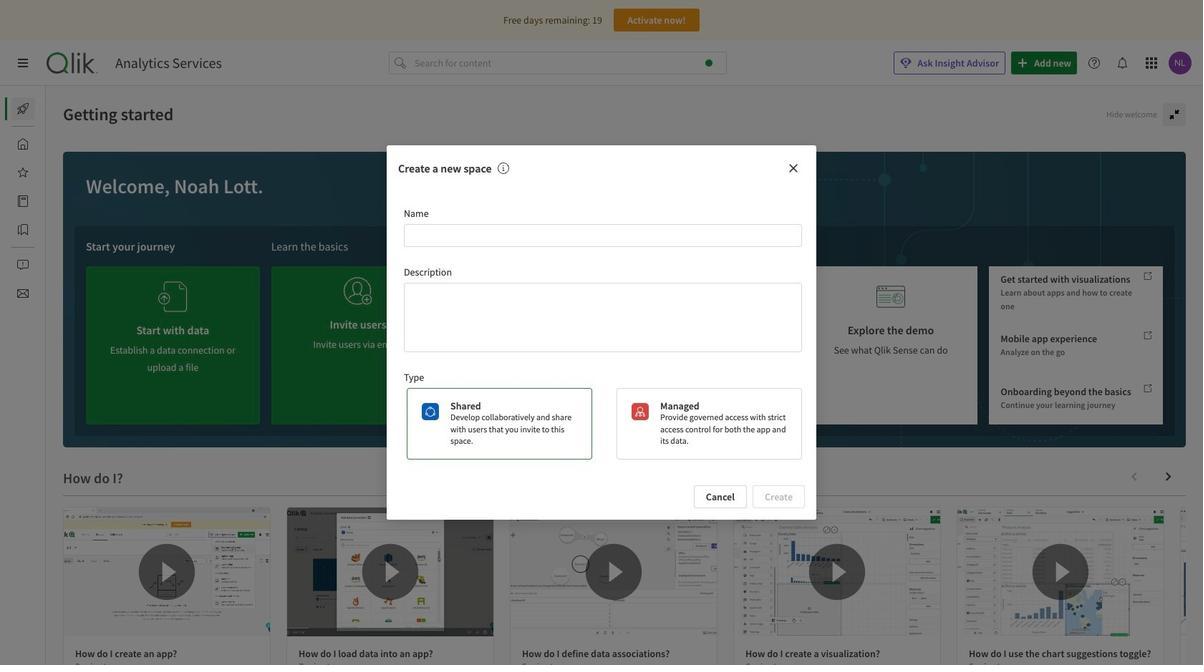 Task type: locate. For each thing, give the bounding box(es) containing it.
None text field
[[404, 224, 803, 247]]

collections image
[[17, 224, 29, 236]]

learn how to analyze data image
[[703, 278, 732, 316]]

how do i define data associations? image
[[511, 508, 717, 637]]

subscriptions image
[[17, 288, 29, 300]]

None text field
[[404, 283, 803, 352]]

main content
[[46, 86, 1204, 666]]

home image
[[17, 138, 29, 150]]

how do i use the chart suggestions toggle? element
[[969, 648, 1152, 661]]

how do i create an app? image
[[64, 508, 270, 637]]

navigation pane element
[[0, 92, 46, 311]]

how do i create an app? element
[[75, 648, 177, 661]]

dialog
[[387, 145, 817, 520]]

hide welcome image
[[1169, 109, 1181, 120]]

close image
[[788, 163, 800, 174]]

alerts image
[[17, 259, 29, 271]]

option group
[[401, 388, 803, 460]]

how do i create a visualization? element
[[746, 648, 881, 661]]



Task type: vqa. For each thing, say whether or not it's contained in the screenshot.
Open sidebar menu 'image'
yes



Task type: describe. For each thing, give the bounding box(es) containing it.
how do i define data associations? element
[[522, 648, 670, 661]]

invite users image
[[344, 272, 373, 310]]

open sidebar menu image
[[17, 57, 29, 69]]

how do i create a visualization? image
[[734, 508, 941, 637]]

getting started image
[[17, 103, 29, 115]]

analyze sample data image
[[529, 278, 558, 316]]

explore the demo image
[[877, 278, 906, 316]]

how do i load data into an app? image
[[287, 508, 494, 637]]

how do i interact with visualizations? image
[[1182, 508, 1204, 637]]

how do i load data into an app? element
[[299, 648, 433, 661]]

home badge image
[[706, 59, 713, 67]]

how do i use the chart suggestions toggle? image
[[958, 508, 1164, 637]]

analytics services element
[[115, 54, 222, 72]]

catalog image
[[17, 196, 29, 207]]

favorites image
[[17, 167, 29, 178]]



